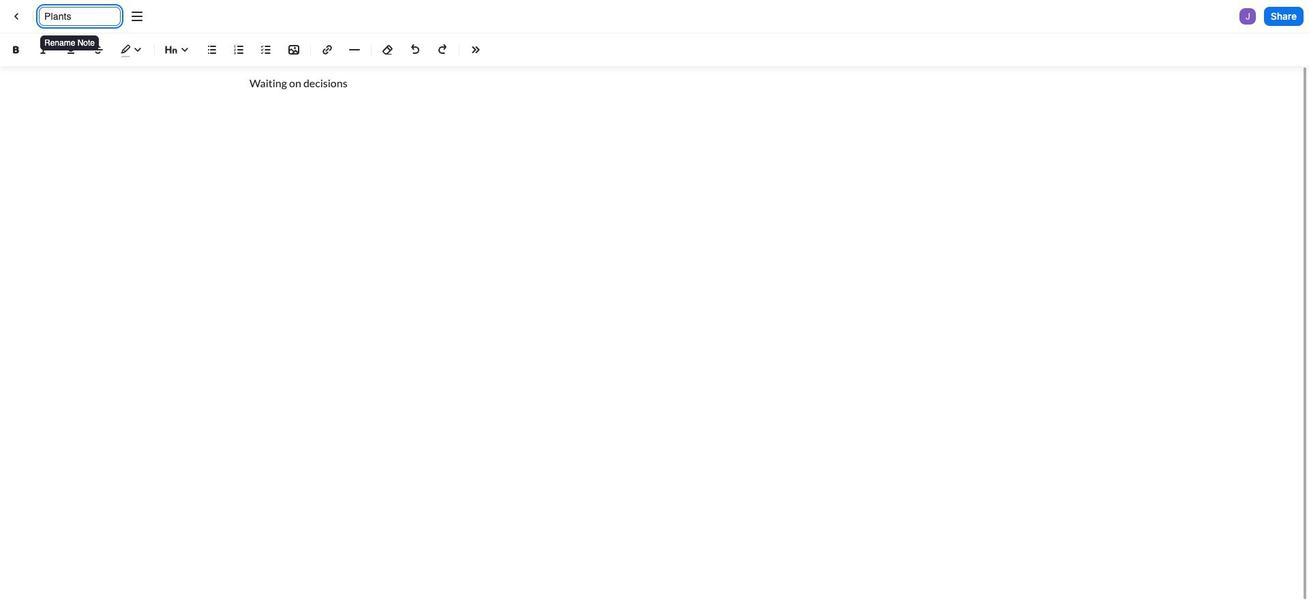 Task type: describe. For each thing, give the bounding box(es) containing it.
strikethrough image
[[90, 42, 106, 58]]

jacob simon image
[[1239, 8, 1256, 25]]

undo image
[[407, 42, 423, 58]]

clear style image
[[380, 42, 396, 58]]



Task type: vqa. For each thing, say whether or not it's contained in the screenshot.
Underline "icon"
yes



Task type: locate. For each thing, give the bounding box(es) containing it.
redo image
[[434, 42, 451, 58]]

link image
[[319, 42, 335, 58]]

tooltip
[[39, 26, 100, 52]]

all notes image
[[8, 8, 25, 25]]

more image
[[129, 8, 145, 25]]

italic image
[[35, 42, 52, 58]]

numbered list image
[[231, 42, 247, 58]]

checklist image
[[258, 42, 275, 58]]

format options image
[[468, 42, 484, 58]]

underline image
[[63, 42, 79, 58]]

None text field
[[44, 10, 115, 23]]

divider line image
[[346, 44, 363, 55]]

bold image
[[8, 42, 25, 58]]

bulleted list image
[[204, 42, 220, 58]]

insert image image
[[286, 42, 302, 58]]



